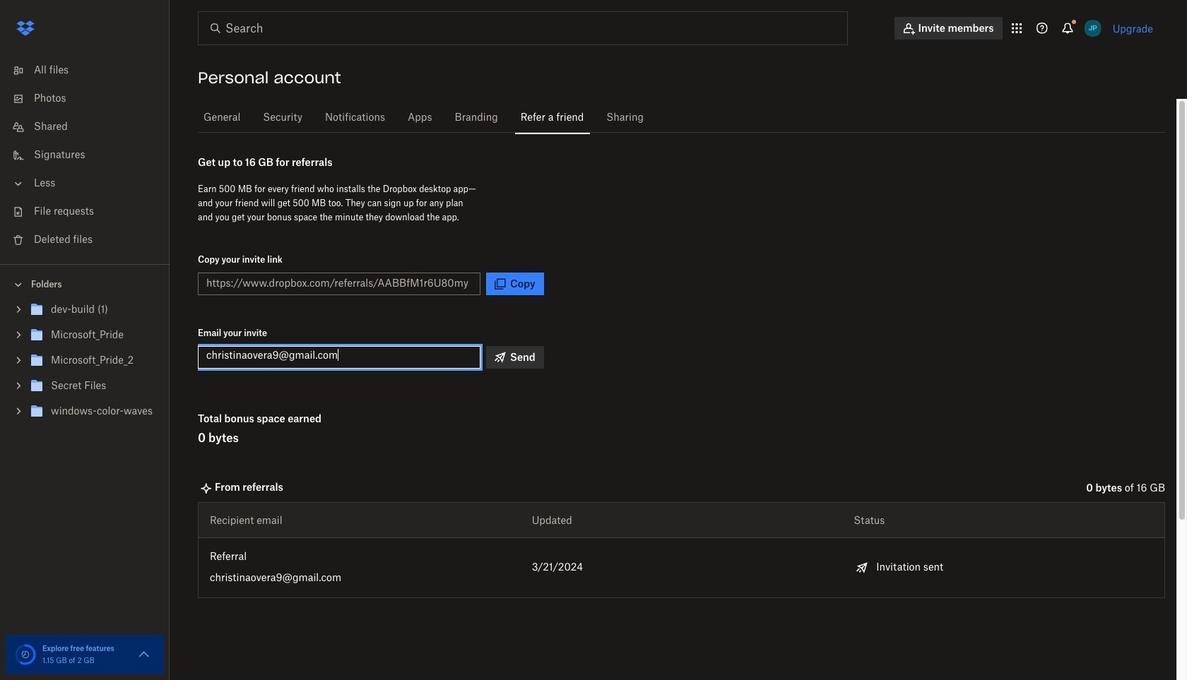 Task type: describe. For each thing, give the bounding box(es) containing it.
less image
[[11, 177, 25, 191]]

dropbox image
[[11, 14, 40, 42]]



Task type: locate. For each thing, give the bounding box(es) containing it.
None text field
[[206, 276, 469, 291]]

list
[[0, 48, 170, 264]]

Search text field
[[226, 20, 819, 37]]

group
[[0, 295, 170, 436]]

tab list
[[198, 99, 1166, 135]]

quota usage progress bar
[[14, 644, 37, 667]]

None text field
[[206, 348, 472, 363]]



Task type: vqa. For each thing, say whether or not it's contained in the screenshot.
topmost files
no



